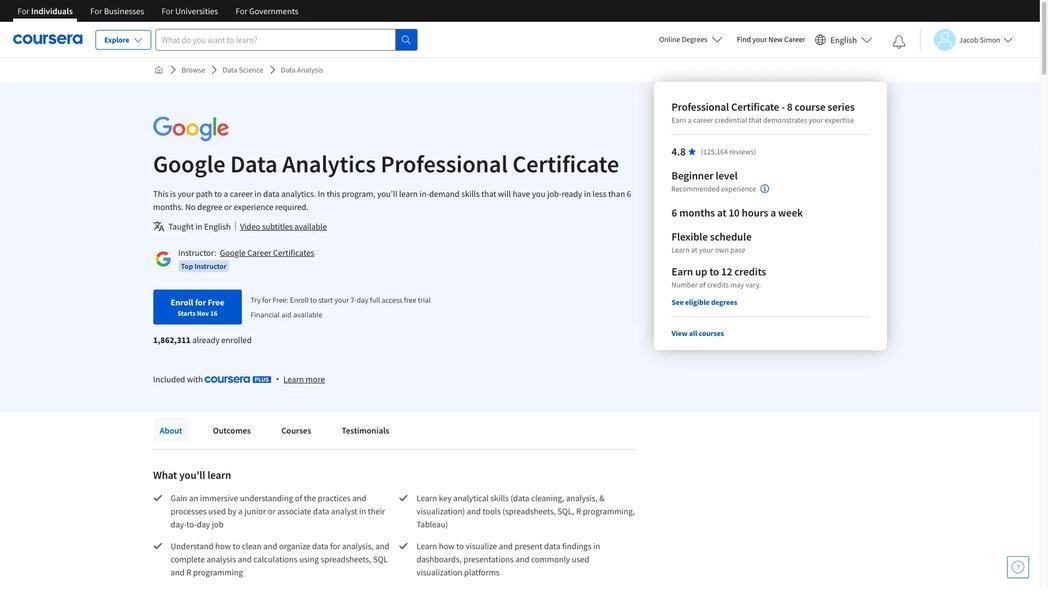 Task type: vqa. For each thing, say whether or not it's contained in the screenshot.
Does Coursera offer scholarships or tuition assistance? Where can I find information about them? dropdown button
no



Task type: describe. For each thing, give the bounding box(es) containing it.
degree
[[197, 201, 222, 212]]

to for earn up to 12 credits
[[709, 265, 719, 278]]

6 inside this is your path to a career in data analytics. in this program, you'll learn in-demand skills that will have you job-ready in less than 6 months. no degree or experience required.
[[627, 188, 631, 199]]

online
[[659, 34, 680, 44]]

their
[[368, 506, 385, 517]]

try for free: enroll to start your 7-day full access free trial financial aid available
[[251, 295, 431, 320]]

skills inside this is your path to a career in data analytics. in this program, you'll learn in-demand skills that will have you job-ready in less than 6 months. no degree or experience required.
[[461, 188, 480, 199]]

program,
[[342, 188, 376, 199]]

(125,164 reviews)
[[701, 147, 756, 157]]

free
[[208, 297, 224, 308]]

recommended experience
[[671, 184, 756, 194]]

may
[[730, 280, 744, 290]]

commonly
[[531, 554, 570, 565]]

reviews)
[[729, 147, 756, 157]]

find
[[737, 34, 751, 44]]

experience inside this is your path to a career in data analytics. in this program, you'll learn in-demand skills that will have you job-ready in less than 6 months. no degree or experience required.
[[234, 201, 273, 212]]

home image
[[154, 66, 163, 74]]

information about difficulty level pre-requisites. image
[[761, 185, 769, 193]]

10
[[728, 206, 739, 219]]

0 vertical spatial google
[[153, 149, 225, 179]]

to for understand how to clean and organize data for analysis, and complete analysis and calculations using spreadsheets, sql and r programming
[[233, 541, 240, 552]]

analysis
[[207, 554, 236, 565]]

sql
[[373, 554, 388, 565]]

12
[[721, 265, 732, 278]]

degrees
[[711, 298, 737, 307]]

in
[[318, 188, 325, 199]]

What do you want to learn? text field
[[156, 29, 396, 51]]

testimonials
[[342, 425, 389, 436]]

a left week
[[770, 206, 776, 219]]

see
[[671, 298, 683, 307]]

expertise
[[825, 115, 854, 125]]

in-
[[420, 188, 429, 199]]

own
[[715, 245, 729, 255]]

data inside gain an immersive understanding of the practices and processes used by a junior or associate data analyst in their day-to-day job
[[313, 506, 329, 517]]

analytics.
[[281, 188, 316, 199]]

for for businesses
[[90, 5, 102, 16]]

degrees
[[682, 34, 708, 44]]

video
[[240, 221, 260, 232]]

to for learn how to visualize and present data findings in dashboards, presentations and commonly used visualization platforms
[[456, 541, 464, 552]]

outcomes
[[213, 425, 251, 436]]

data inside understand how to clean and organize data for analysis, and complete analysis and calculations using spreadsheets, sql and r programming
[[312, 541, 328, 552]]

4.8
[[671, 145, 685, 158]]

have
[[513, 188, 530, 199]]

all
[[689, 329, 697, 338]]

career inside instructor: google career certificates top instructor
[[247, 247, 271, 258]]

data inside the "learn how to visualize and present data findings in dashboards, presentations and commonly used visualization platforms"
[[544, 541, 561, 552]]

and down "complete"
[[171, 567, 185, 578]]

learn more link
[[283, 373, 325, 386]]

and up sql at left
[[375, 541, 389, 552]]

nov
[[197, 309, 209, 318]]

data inside this is your path to a career in data analytics. in this program, you'll learn in-demand skills that will have you job-ready in less than 6 months. no degree or experience required.
[[263, 188, 280, 199]]

your inside this is your path to a career in data analytics. in this program, you'll learn in-demand skills that will have you job-ready in less than 6 months. no degree or experience required.
[[178, 188, 194, 199]]

free
[[404, 295, 416, 305]]

analysis, inside learn key analytical skills (data cleaning, analysis, & visualization) and tools (spreadsheets, sql, r programming, tableau)
[[566, 493, 598, 504]]

how for understand
[[215, 541, 231, 552]]

with
[[187, 374, 203, 385]]

level
[[715, 169, 738, 182]]

findings
[[562, 541, 592, 552]]

and up "presentations"
[[499, 541, 513, 552]]

jacob simon
[[959, 35, 1001, 44]]

certificate inside professional certificate - 8 course series earn a career credential that demonstrates your expertise
[[731, 100, 779, 114]]

for for governments
[[236, 5, 248, 16]]

(125,164
[[701, 147, 728, 157]]

you'll
[[377, 188, 397, 199]]

to inside "try for free: enroll to start your 7-day full access free trial financial aid available"
[[310, 295, 317, 305]]

tools
[[483, 506, 501, 517]]

in right the taught
[[195, 221, 202, 232]]

less
[[593, 188, 607, 199]]

individuals
[[31, 5, 73, 16]]

r inside understand how to clean and organize data for analysis, and complete analysis and calculations using spreadsheets, sql and r programming
[[186, 567, 191, 578]]

video subtitles available
[[240, 221, 327, 232]]

google data analytics professional certificate
[[153, 149, 619, 179]]

data science
[[223, 65, 263, 75]]

no
[[185, 201, 196, 212]]

to-
[[186, 519, 197, 530]]

2 earn from the top
[[671, 265, 693, 278]]

analysis
[[297, 65, 323, 75]]

r inside learn key analytical skills (data cleaning, analysis, & visualization) and tools (spreadsheets, sql, r programming, tableau)
[[576, 506, 581, 517]]

visualize
[[466, 541, 497, 552]]

1 vertical spatial learn
[[207, 468, 231, 482]]

learn inside flexible schedule learn at your own pace
[[671, 245, 689, 255]]

day-
[[171, 519, 186, 530]]

try
[[251, 295, 261, 305]]

the
[[304, 493, 316, 504]]

already
[[192, 335, 220, 346]]

in inside the "learn how to visualize and present data findings in dashboards, presentations and commonly used visualization platforms"
[[593, 541, 600, 552]]

governments
[[249, 5, 298, 16]]

jacob
[[959, 35, 978, 44]]

data science link
[[218, 60, 268, 80]]

8
[[787, 100, 792, 114]]

this
[[327, 188, 340, 199]]

analysis, inside understand how to clean and organize data for analysis, and complete analysis and calculations using spreadsheets, sql and r programming
[[342, 541, 374, 552]]

google career certificates link
[[220, 247, 314, 258]]

your inside flexible schedule learn at your own pace
[[699, 245, 713, 255]]

• learn more
[[276, 373, 325, 385]]

that inside professional certificate - 8 course series earn a career credential that demonstrates your expertise
[[749, 115, 762, 125]]

about
[[160, 425, 182, 436]]

your inside professional certificate - 8 course series earn a career credential that demonstrates your expertise
[[809, 115, 823, 125]]

an
[[189, 493, 198, 504]]

english inside button
[[831, 34, 857, 45]]

(spreadsheets,
[[503, 506, 556, 517]]

or inside gain an immersive understanding of the practices and processes used by a junior or associate data analyst in their day-to-day job
[[268, 506, 276, 517]]

full
[[370, 295, 380, 305]]

instructor: google career certificates top instructor
[[178, 247, 314, 271]]

for governments
[[236, 5, 298, 16]]

day inside gain an immersive understanding of the practices and processes used by a junior or associate data analyst in their day-to-day job
[[197, 519, 210, 530]]

present
[[515, 541, 543, 552]]

google inside instructor: google career certificates top instructor
[[220, 247, 246, 258]]

calculations
[[253, 554, 298, 565]]

recommended
[[671, 184, 720, 194]]

what you'll learn
[[153, 468, 231, 482]]

flexible
[[671, 230, 708, 244]]

show notifications image
[[893, 35, 906, 49]]

for businesses
[[90, 5, 144, 16]]

understanding
[[240, 493, 293, 504]]

beginner level
[[671, 169, 738, 182]]

view all courses
[[671, 329, 724, 338]]

6 months at 10 hours a week
[[671, 206, 803, 219]]

organize
[[279, 541, 310, 552]]

more
[[306, 374, 325, 385]]

day inside "try for free: enroll to start your 7-day full access free trial financial aid available"
[[357, 295, 368, 305]]

data analysis link
[[277, 60, 328, 80]]

programming,
[[583, 506, 635, 517]]



Task type: locate. For each thing, give the bounding box(es) containing it.
courses link
[[275, 419, 318, 443]]

professional inside professional certificate - 8 course series earn a career credential that demonstrates your expertise
[[671, 100, 729, 114]]

0 horizontal spatial certificate
[[513, 149, 619, 179]]

1 vertical spatial earn
[[671, 265, 693, 278]]

0 horizontal spatial skills
[[461, 188, 480, 199]]

demonstrates
[[763, 115, 807, 125]]

by
[[228, 506, 237, 517]]

at
[[717, 206, 726, 219], [691, 245, 697, 255]]

find your new career link
[[732, 33, 811, 46]]

day left job
[[197, 519, 210, 530]]

or inside this is your path to a career in data analytics. in this program, you'll learn in-demand skills that will have you job-ready in less than 6 months. no degree or experience required.
[[224, 201, 232, 212]]

for for universities
[[162, 5, 174, 16]]

of inside gain an immersive understanding of the practices and processes used by a junior or associate data analyst in their day-to-day job
[[295, 493, 302, 504]]

data up commonly
[[544, 541, 561, 552]]

1 horizontal spatial credits
[[734, 265, 766, 278]]

enroll inside enroll for free starts nov 16
[[171, 297, 193, 308]]

beginner
[[671, 169, 713, 182]]

1 horizontal spatial analysis,
[[566, 493, 598, 504]]

1 horizontal spatial 6
[[671, 206, 677, 219]]

0 vertical spatial at
[[717, 206, 726, 219]]

1 horizontal spatial of
[[699, 280, 705, 290]]

how up analysis
[[215, 541, 231, 552]]

vary.
[[745, 280, 761, 290]]

enrolled
[[221, 335, 252, 346]]

what
[[153, 468, 177, 482]]

0 horizontal spatial career
[[247, 247, 271, 258]]

data up using
[[312, 541, 328, 552]]

at left 10 at the right top of page
[[717, 206, 726, 219]]

junior
[[244, 506, 266, 517]]

a right path
[[224, 188, 228, 199]]

number of credits may vary.
[[671, 280, 761, 290]]

google up instructor
[[220, 247, 246, 258]]

available
[[295, 221, 327, 232], [293, 310, 323, 320]]

1 horizontal spatial experience
[[721, 184, 756, 194]]

used inside the "learn how to visualize and present data findings in dashboards, presentations and commonly used visualization platforms"
[[572, 554, 589, 565]]

1 vertical spatial used
[[572, 554, 589, 565]]

enroll right free:
[[290, 295, 309, 305]]

0 horizontal spatial 6
[[627, 188, 631, 199]]

1 horizontal spatial career
[[784, 34, 805, 44]]

for left businesses
[[90, 5, 102, 16]]

3 for from the left
[[162, 5, 174, 16]]

1 horizontal spatial used
[[572, 554, 589, 565]]

0 vertical spatial analysis,
[[566, 493, 598, 504]]

career right new
[[784, 34, 805, 44]]

for inside understand how to clean and organize data for analysis, and complete analysis and calculations using spreadsheets, sql and r programming
[[330, 541, 340, 552]]

is
[[170, 188, 176, 199]]

earn
[[671, 115, 686, 125], [671, 265, 693, 278]]

analysis, up spreadsheets,
[[342, 541, 374, 552]]

your inside find your new career link
[[753, 34, 767, 44]]

your right find
[[753, 34, 767, 44]]

6
[[627, 188, 631, 199], [671, 206, 677, 219]]

0 vertical spatial day
[[357, 295, 368, 305]]

certificate up ready
[[513, 149, 619, 179]]

explore button
[[96, 30, 151, 50]]

for individuals
[[17, 5, 73, 16]]

0 horizontal spatial professional
[[381, 149, 508, 179]]

used down the findings
[[572, 554, 589, 565]]

1 vertical spatial professional
[[381, 149, 508, 179]]

6 right than
[[627, 188, 631, 199]]

analytical
[[453, 493, 489, 504]]

6 left 'months'
[[671, 206, 677, 219]]

r down "complete"
[[186, 567, 191, 578]]

certificate
[[731, 100, 779, 114], [513, 149, 619, 179]]

0 horizontal spatial that
[[481, 188, 496, 199]]

0 vertical spatial used
[[208, 506, 226, 517]]

for left universities
[[162, 5, 174, 16]]

browse link
[[177, 60, 210, 80]]

a inside professional certificate - 8 course series earn a career credential that demonstrates your expertise
[[688, 115, 692, 125]]

r
[[576, 506, 581, 517], [186, 567, 191, 578]]

learn inside the "learn how to visualize and present data findings in dashboards, presentations and commonly used visualization platforms"
[[417, 541, 437, 552]]

2 how from the left
[[439, 541, 455, 552]]

that left will
[[481, 188, 496, 199]]

available inside "button"
[[295, 221, 327, 232]]

coursera image
[[13, 31, 82, 48]]

2 horizontal spatial for
[[330, 541, 340, 552]]

learn right the •
[[283, 374, 304, 385]]

career up video
[[230, 188, 253, 199]]

0 horizontal spatial day
[[197, 519, 210, 530]]

1 vertical spatial experience
[[234, 201, 273, 212]]

data
[[223, 65, 237, 75], [281, 65, 296, 75], [230, 149, 278, 179]]

online degrees button
[[651, 27, 732, 51]]

0 horizontal spatial for
[[195, 297, 206, 308]]

data up required.
[[263, 188, 280, 199]]

learn up dashboards,
[[417, 541, 437, 552]]

0 horizontal spatial r
[[186, 567, 191, 578]]

to inside understand how to clean and organize data for analysis, and complete analysis and calculations using spreadsheets, sql and r programming
[[233, 541, 240, 552]]

view
[[671, 329, 687, 338]]

your right the 'is'
[[178, 188, 194, 199]]

available inside "try for free: enroll to start your 7-day full access free trial financial aid available"
[[293, 310, 323, 320]]

demand
[[429, 188, 460, 199]]

to inside the "learn how to visualize and present data findings in dashboards, presentations and commonly used visualization platforms"
[[456, 541, 464, 552]]

0 horizontal spatial analysis,
[[342, 541, 374, 552]]

learn left in-
[[399, 188, 418, 199]]

credits up vary.
[[734, 265, 766, 278]]

for left governments
[[236, 5, 248, 16]]

for up spreadsheets,
[[330, 541, 340, 552]]

complete
[[171, 554, 205, 565]]

immersive
[[200, 493, 238, 504]]

practices
[[318, 493, 351, 504]]

used up job
[[208, 506, 226, 517]]

1 vertical spatial day
[[197, 519, 210, 530]]

1 vertical spatial career
[[247, 247, 271, 258]]

for for try
[[262, 295, 271, 305]]

for right the try
[[262, 295, 271, 305]]

1 vertical spatial available
[[293, 310, 323, 320]]

or right degree
[[224, 201, 232, 212]]

earn up number
[[671, 265, 693, 278]]

professional certificate - 8 course series earn a career credential that demonstrates your expertise
[[671, 100, 855, 125]]

courses
[[699, 329, 724, 338]]

in inside gain an immersive understanding of the practices and processes used by a junior or associate data analyst in their day-to-day job
[[359, 506, 366, 517]]

experience down level
[[721, 184, 756, 194]]

banner navigation
[[9, 0, 307, 30]]

this is your path to a career in data analytics. in this program, you'll learn in-demand skills that will have you job-ready in less than 6 months. no degree or experience required.
[[153, 188, 631, 212]]

that right credential
[[749, 115, 762, 125]]

help center image
[[1012, 561, 1025, 574]]

at inside flexible schedule learn at your own pace
[[691, 245, 697, 255]]

certificates
[[273, 247, 314, 258]]

1 vertical spatial or
[[268, 506, 276, 517]]

r right sql,
[[576, 506, 581, 517]]

1 vertical spatial credits
[[707, 280, 729, 290]]

and inside gain an immersive understanding of the practices and processes used by a junior or associate data analyst in their day-to-day job
[[352, 493, 366, 504]]

to left 12
[[709, 265, 719, 278]]

subtitles
[[262, 221, 293, 232]]

this
[[153, 188, 168, 199]]

platforms
[[464, 567, 500, 578]]

available down required.
[[295, 221, 327, 232]]

1 vertical spatial certificate
[[513, 149, 619, 179]]

0 vertical spatial skills
[[461, 188, 480, 199]]

used inside gain an immersive understanding of the practices and processes used by a junior or associate data analyst in their day-to-day job
[[208, 506, 226, 517]]

for up nov
[[195, 297, 206, 308]]

skills up tools
[[491, 493, 509, 504]]

in up video
[[255, 188, 262, 199]]

tableau)
[[417, 519, 448, 530]]

taught in english
[[168, 221, 231, 232]]

for for individuals
[[17, 5, 29, 16]]

learn inside learn key analytical skills (data cleaning, analysis, & visualization) and tools (spreadsheets, sql, r programming, tableau)
[[417, 493, 437, 504]]

1 vertical spatial english
[[204, 221, 231, 232]]

career inside professional certificate - 8 course series earn a career credential that demonstrates your expertise
[[693, 115, 713, 125]]

career down video
[[247, 247, 271, 258]]

7-
[[351, 295, 357, 305]]

programming
[[193, 567, 243, 578]]

&
[[599, 493, 605, 504]]

professional up credential
[[671, 100, 729, 114]]

0 vertical spatial of
[[699, 280, 705, 290]]

and down present on the bottom of the page
[[516, 554, 530, 565]]

1 horizontal spatial or
[[268, 506, 276, 517]]

that inside this is your path to a career in data analytics. in this program, you'll learn in-demand skills that will have you job-ready in less than 6 months. no degree or experience required.
[[481, 188, 496, 199]]

understand
[[171, 541, 213, 552]]

and up calculations
[[263, 541, 277, 552]]

learn inside this is your path to a career in data analytics. in this program, you'll learn in-demand skills that will have you job-ready in less than 6 months. no degree or experience required.
[[399, 188, 418, 199]]

using
[[299, 554, 319, 565]]

0 horizontal spatial at
[[691, 245, 697, 255]]

earn inside professional certificate - 8 course series earn a career credential that demonstrates your expertise
[[671, 115, 686, 125]]

0 horizontal spatial used
[[208, 506, 226, 517]]

testimonials link
[[335, 419, 396, 443]]

1 horizontal spatial learn
[[399, 188, 418, 199]]

certificate up credential
[[731, 100, 779, 114]]

0 horizontal spatial learn
[[207, 468, 231, 482]]

enroll inside "try for free: enroll to start your 7-day full access free trial financial aid available"
[[290, 295, 309, 305]]

•
[[276, 373, 279, 385]]

career inside this is your path to a career in data analytics. in this program, you'll learn in-demand skills that will have you job-ready in less than 6 months. no degree or experience required.
[[230, 188, 253, 199]]

or down 'understanding'
[[268, 506, 276, 517]]

1 earn from the top
[[671, 115, 686, 125]]

in left their
[[359, 506, 366, 517]]

0 vertical spatial experience
[[721, 184, 756, 194]]

0 horizontal spatial career
[[230, 188, 253, 199]]

1 vertical spatial 6
[[671, 206, 677, 219]]

your inside "try for free: enroll to start your 7-day full access free trial financial aid available"
[[335, 295, 349, 305]]

day left full
[[357, 295, 368, 305]]

taught
[[168, 221, 194, 232]]

enroll up starts
[[171, 297, 193, 308]]

credits down the earn up to 12 credits
[[707, 280, 729, 290]]

skills
[[461, 188, 480, 199], [491, 493, 509, 504]]

professional up demand
[[381, 149, 508, 179]]

your
[[753, 34, 767, 44], [809, 115, 823, 125], [178, 188, 194, 199], [699, 245, 713, 255], [335, 295, 349, 305]]

how inside the "learn how to visualize and present data findings in dashboards, presentations and commonly used visualization platforms"
[[439, 541, 455, 552]]

and up analyst
[[352, 493, 366, 504]]

courses
[[281, 425, 311, 436]]

career left credential
[[693, 115, 713, 125]]

1 horizontal spatial r
[[576, 506, 581, 517]]

earn up to 12 credits
[[671, 265, 766, 278]]

to left start
[[310, 295, 317, 305]]

2 for from the left
[[90, 5, 102, 16]]

1 vertical spatial career
[[230, 188, 253, 199]]

for inside enroll for free starts nov 16
[[195, 297, 206, 308]]

free:
[[273, 295, 288, 305]]

how up dashboards,
[[439, 541, 455, 552]]

0 vertical spatial 6
[[627, 188, 631, 199]]

0 horizontal spatial of
[[295, 493, 302, 504]]

for for enroll
[[195, 297, 206, 308]]

1 horizontal spatial that
[[749, 115, 762, 125]]

0 horizontal spatial how
[[215, 541, 231, 552]]

-
[[781, 100, 785, 114]]

0 vertical spatial or
[[224, 201, 232, 212]]

in right the findings
[[593, 541, 600, 552]]

0 vertical spatial learn
[[399, 188, 418, 199]]

at down flexible
[[691, 245, 697, 255]]

hours
[[742, 206, 768, 219]]

in left less at the right top
[[584, 188, 591, 199]]

week
[[778, 206, 803, 219]]

your left own
[[699, 245, 713, 255]]

a left credential
[[688, 115, 692, 125]]

skills right demand
[[461, 188, 480, 199]]

0 vertical spatial earn
[[671, 115, 686, 125]]

science
[[239, 65, 263, 75]]

skills inside learn key analytical skills (data cleaning, analysis, & visualization) and tools (spreadsheets, sql, r programming, tableau)
[[491, 493, 509, 504]]

ready
[[562, 188, 582, 199]]

1 horizontal spatial how
[[439, 541, 455, 552]]

1 horizontal spatial day
[[357, 295, 368, 305]]

1 horizontal spatial english
[[831, 34, 857, 45]]

financial aid available button
[[251, 310, 323, 320]]

associate
[[277, 506, 311, 517]]

0 vertical spatial career
[[784, 34, 805, 44]]

1 vertical spatial skills
[[491, 493, 509, 504]]

0 horizontal spatial english
[[204, 221, 231, 232]]

1 horizontal spatial professional
[[671, 100, 729, 114]]

to inside this is your path to a career in data analytics. in this program, you'll learn in-demand skills that will have you job-ready in less than 6 months. no degree or experience required.
[[214, 188, 222, 199]]

1 horizontal spatial certificate
[[731, 100, 779, 114]]

google image
[[153, 117, 228, 141]]

presentations
[[464, 554, 514, 565]]

of down the up
[[699, 280, 705, 290]]

view all courses link
[[671, 329, 724, 338]]

coursera plus image
[[205, 377, 271, 383]]

1 vertical spatial at
[[691, 245, 697, 255]]

1 vertical spatial r
[[186, 567, 191, 578]]

experience up video
[[234, 201, 273, 212]]

learn up immersive
[[207, 468, 231, 482]]

1 horizontal spatial at
[[717, 206, 726, 219]]

learn inside • learn more
[[283, 374, 304, 385]]

1 vertical spatial analysis,
[[342, 541, 374, 552]]

how inside understand how to clean and organize data for analysis, and complete analysis and calculations using spreadsheets, sql and r programming
[[215, 541, 231, 552]]

required.
[[275, 201, 309, 212]]

google career certificates image
[[155, 251, 171, 268]]

0 vertical spatial r
[[576, 506, 581, 517]]

0 vertical spatial certificate
[[731, 100, 779, 114]]

1 how from the left
[[215, 541, 231, 552]]

0 vertical spatial available
[[295, 221, 327, 232]]

learn left key
[[417, 493, 437, 504]]

0 horizontal spatial credits
[[707, 280, 729, 290]]

to right path
[[214, 188, 222, 199]]

aid
[[281, 310, 292, 320]]

simon
[[980, 35, 1001, 44]]

data down the
[[313, 506, 329, 517]]

to left visualize
[[456, 541, 464, 552]]

and down the analytical
[[467, 506, 481, 517]]

of left the
[[295, 493, 302, 504]]

your left 7-
[[335, 295, 349, 305]]

for left 'individuals'
[[17, 5, 29, 16]]

jacob simon button
[[920, 29, 1013, 51]]

0 vertical spatial english
[[831, 34, 857, 45]]

learn
[[671, 245, 689, 255], [283, 374, 304, 385], [417, 493, 437, 504], [417, 541, 437, 552]]

and inside learn key analytical skills (data cleaning, analysis, & visualization) and tools (spreadsheets, sql, r programming, tableau)
[[467, 506, 481, 517]]

available right aid
[[293, 310, 323, 320]]

1 horizontal spatial for
[[262, 295, 271, 305]]

to left clean
[[233, 541, 240, 552]]

4 for from the left
[[236, 5, 248, 16]]

0 vertical spatial that
[[749, 115, 762, 125]]

and down clean
[[238, 554, 252, 565]]

a right by
[[238, 506, 243, 517]]

1 horizontal spatial enroll
[[290, 295, 309, 305]]

enroll
[[290, 295, 309, 305], [171, 297, 193, 308]]

1 vertical spatial that
[[481, 188, 496, 199]]

1,862,311
[[153, 335, 191, 346]]

learn down flexible
[[671, 245, 689, 255]]

how for learn
[[439, 541, 455, 552]]

0 horizontal spatial or
[[224, 201, 232, 212]]

data for data analysis
[[281, 65, 296, 75]]

1 vertical spatial of
[[295, 493, 302, 504]]

0 vertical spatial credits
[[734, 265, 766, 278]]

earn up the 4.8
[[671, 115, 686, 125]]

path
[[196, 188, 213, 199]]

0 horizontal spatial experience
[[234, 201, 273, 212]]

analysis, left &
[[566, 493, 598, 504]]

a inside gain an immersive understanding of the practices and processes used by a junior or associate data analyst in their day-to-day job
[[238, 506, 243, 517]]

1 horizontal spatial career
[[693, 115, 713, 125]]

data for data science
[[223, 65, 237, 75]]

of
[[699, 280, 705, 290], [295, 493, 302, 504]]

processes
[[171, 506, 207, 517]]

outcomes link
[[206, 419, 257, 443]]

google up path
[[153, 149, 225, 179]]

key
[[439, 493, 452, 504]]

about link
[[153, 419, 189, 443]]

a inside this is your path to a career in data analytics. in this program, you'll learn in-demand skills that will have you job-ready in less than 6 months. no degree or experience required.
[[224, 188, 228, 199]]

for inside "try for free: enroll to start your 7-day full access free trial financial aid available"
[[262, 295, 271, 305]]

eligible
[[685, 298, 709, 307]]

than
[[608, 188, 625, 199]]

0 horizontal spatial enroll
[[171, 297, 193, 308]]

1,862,311 already enrolled
[[153, 335, 252, 346]]

None search field
[[156, 29, 418, 51]]

0 vertical spatial professional
[[671, 100, 729, 114]]

your down course
[[809, 115, 823, 125]]

browse
[[182, 65, 205, 75]]

1 horizontal spatial skills
[[491, 493, 509, 504]]

months
[[679, 206, 715, 219]]

0 vertical spatial career
[[693, 115, 713, 125]]

1 for from the left
[[17, 5, 29, 16]]

1 vertical spatial google
[[220, 247, 246, 258]]



